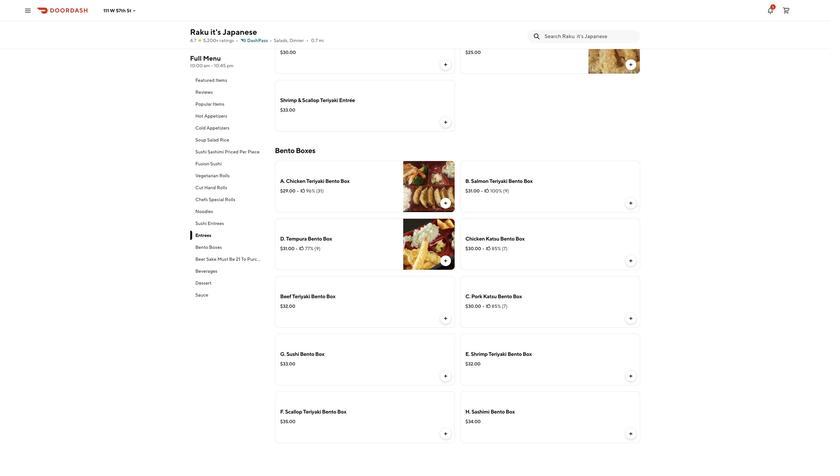 Task type: vqa. For each thing, say whether or not it's contained in the screenshot.
Water
no



Task type: locate. For each thing, give the bounding box(es) containing it.
1 vertical spatial $30.00 •
[[466, 304, 485, 309]]

reviews
[[195, 90, 213, 95]]

0 vertical spatial 85% (7)
[[492, 246, 508, 251]]

teriyaki for b. salmon teriyaki bento box
[[490, 178, 508, 184]]

85% down chicken katsu bento box
[[492, 246, 501, 251]]

100% (9)
[[491, 188, 510, 194]]

(7) down c. pork katsu bento box
[[502, 304, 508, 309]]

items for featured items
[[216, 78, 227, 83]]

4.7
[[190, 38, 197, 43]]

entrée for grilled chilean sea bass entrée
[[337, 39, 353, 46]]

$32.00 down the beef
[[280, 304, 296, 309]]

$31.00 • for tempura
[[280, 246, 298, 251]]

purchase
[[247, 257, 267, 262]]

$32.00 down e.
[[466, 361, 481, 367]]

0 horizontal spatial sashimi
[[208, 149, 224, 155]]

1 vertical spatial $31.00 •
[[280, 246, 298, 251]]

$31.00 for salmon
[[466, 188, 480, 194]]

h. sashimi bento box
[[466, 409, 515, 415]]

1 vertical spatial shrimp
[[471, 351, 488, 358]]

to
[[241, 257, 246, 262]]

$31.00 for tempura
[[280, 246, 295, 251]]

sushi inside button
[[210, 161, 222, 166]]

shrimp right e.
[[471, 351, 488, 358]]

c.
[[466, 293, 471, 300]]

85% (7) for bento
[[492, 246, 508, 251]]

add item to cart image for c. pork katsu bento box
[[629, 316, 634, 321]]

0 vertical spatial (7)
[[502, 246, 508, 251]]

items
[[216, 78, 227, 83], [213, 101, 225, 107]]

1 horizontal spatial chicken
[[466, 236, 485, 242]]

0 horizontal spatial $32.00
[[280, 304, 296, 309]]

ratings
[[220, 38, 234, 43]]

a.
[[280, 178, 285, 184]]

sushi
[[195, 149, 207, 155], [210, 161, 222, 166], [195, 221, 207, 226], [287, 351, 299, 358]]

hand
[[204, 185, 216, 190]]

100%
[[491, 188, 503, 194]]

appetizers up salad
[[207, 125, 230, 131]]

• down c. pork katsu bento box
[[483, 304, 485, 309]]

popular
[[195, 101, 212, 107]]

teriyaki right the f.
[[303, 409, 321, 415]]

soup salad rice
[[195, 137, 229, 143]]

0 vertical spatial $31.00
[[466, 188, 480, 194]]

2 vertical spatial $30.00
[[466, 304, 481, 309]]

0 vertical spatial $33.00
[[280, 107, 295, 113]]

entrée for shrimp & scallop teriyaki entrée
[[339, 97, 355, 103]]

add item to cart image
[[443, 62, 449, 67], [443, 120, 449, 125], [629, 201, 634, 206], [443, 258, 449, 264], [443, 316, 449, 321], [629, 316, 634, 321], [443, 374, 449, 379], [443, 431, 449, 437], [629, 431, 634, 437]]

1 horizontal spatial sashimi
[[472, 409, 490, 415]]

teriyaki right &
[[320, 97, 338, 103]]

1 vertical spatial (9)
[[315, 246, 321, 251]]

1 vertical spatial $32.00
[[466, 361, 481, 367]]

appetizers inside button
[[204, 113, 227, 119]]

0 vertical spatial 85%
[[492, 246, 501, 251]]

sashimi inside sushi sashimi priced per piece button
[[208, 149, 224, 155]]

$31.00 •
[[466, 188, 483, 194], [280, 246, 298, 251]]

teriyaki right e.
[[489, 351, 507, 358]]

$30.00 • down chicken katsu bento box
[[466, 246, 485, 251]]

1 vertical spatial $30.00
[[466, 246, 481, 251]]

shrimp left &
[[280, 97, 297, 103]]

sashimi for sushi
[[208, 149, 224, 155]]

2 $30.00 • from the top
[[466, 304, 485, 309]]

1 horizontal spatial $31.00 •
[[466, 188, 483, 194]]

$31.00 • down d.
[[280, 246, 298, 251]]

1 vertical spatial items
[[213, 101, 225, 107]]

• down japanese
[[236, 38, 238, 43]]

0 vertical spatial appetizers
[[204, 113, 227, 119]]

1 vertical spatial rolls
[[217, 185, 227, 190]]

(9) for bento
[[315, 246, 321, 251]]

add item to cart image for h. sashimi bento box
[[629, 431, 634, 437]]

0 horizontal spatial $31.00 •
[[280, 246, 298, 251]]

1 vertical spatial entrees
[[195, 233, 211, 238]]

2 85% (7) from the top
[[492, 304, 508, 309]]

• down chicken katsu bento box
[[483, 246, 485, 251]]

0 horizontal spatial shrimp
[[280, 97, 297, 103]]

scallop up $35.00
[[285, 409, 302, 415]]

Item Search search field
[[545, 33, 635, 40]]

bento boxes inside button
[[195, 245, 222, 250]]

1 vertical spatial 85% (7)
[[492, 304, 508, 309]]

$30.00 down the pork
[[466, 304, 481, 309]]

scallop right &
[[302, 97, 319, 103]]

chilean
[[297, 39, 315, 46]]

sake
[[206, 257, 217, 262]]

$33.00
[[280, 107, 295, 113], [280, 361, 295, 367]]

fusion
[[195, 161, 210, 166]]

appetizers up cold appetizers
[[204, 113, 227, 119]]

sashimi up $34.00
[[472, 409, 490, 415]]

teriyaki up 96% (31)
[[307, 178, 325, 184]]

cold
[[195, 125, 206, 131]]

rolls inside "button"
[[225, 197, 236, 202]]

$30.00 for chicken
[[466, 246, 481, 251]]

85% for bento
[[492, 246, 501, 251]]

85% (7) down chicken katsu bento box
[[492, 246, 508, 251]]

d. tempura bento box
[[280, 236, 332, 242]]

$29.00
[[280, 188, 296, 194]]

featured
[[195, 78, 215, 83]]

0 horizontal spatial bento boxes
[[195, 245, 222, 250]]

teriyaki up 100% (9)
[[490, 178, 508, 184]]

$33.00 down shrimp & scallop teriyaki entrée
[[280, 107, 295, 113]]

1 vertical spatial $33.00
[[280, 361, 295, 367]]

d.
[[280, 236, 285, 242]]

1 vertical spatial sashimi
[[472, 409, 490, 415]]

2 $33.00 from the top
[[280, 361, 295, 367]]

reviews button
[[190, 86, 267, 98]]

(7)
[[502, 246, 508, 251], [502, 304, 508, 309]]

sashimi down salad
[[208, 149, 224, 155]]

dinner
[[290, 38, 304, 43]]

must
[[218, 257, 228, 262]]

hot
[[195, 113, 204, 119]]

111
[[103, 8, 109, 13]]

a. chicken teriyaki bento box
[[280, 178, 350, 184]]

sushi down the noodles
[[195, 221, 207, 226]]

$30.00 down chicken katsu bento box
[[466, 246, 481, 251]]

items inside 'button'
[[216, 78, 227, 83]]

(7) down chicken katsu bento box
[[502, 246, 508, 251]]

0 vertical spatial $30.00 •
[[466, 246, 485, 251]]

(9) right "77%"
[[315, 246, 321, 251]]

$33.00 down the g.
[[280, 361, 295, 367]]

boxes up sake on the bottom of the page
[[209, 245, 222, 250]]

1 horizontal spatial $31.00
[[466, 188, 480, 194]]

2 (7) from the top
[[502, 304, 508, 309]]

bento boxes up sake on the bottom of the page
[[195, 245, 222, 250]]

menu
[[203, 54, 221, 62]]

0 vertical spatial entrée
[[337, 39, 353, 46]]

items up reviews button at the top left of the page
[[216, 78, 227, 83]]

w
[[110, 8, 115, 13]]

appetizers for cold appetizers
[[207, 125, 230, 131]]

0 vertical spatial $30.00
[[280, 50, 296, 55]]

sushi up vegetarian rolls
[[210, 161, 222, 166]]

teriyaki for a. chicken teriyaki bento box
[[307, 178, 325, 184]]

1 horizontal spatial boxes
[[296, 146, 316, 155]]

boxes inside button
[[209, 245, 222, 250]]

appetizers
[[204, 113, 227, 119], [207, 125, 230, 131]]

85% down c. pork katsu bento box
[[492, 304, 501, 309]]

1 vertical spatial boxes
[[209, 245, 222, 250]]

sushi inside button
[[195, 149, 207, 155]]

0 vertical spatial $31.00 •
[[466, 188, 483, 194]]

mixed tempura entrée image
[[589, 22, 641, 74]]

(9) for teriyaki
[[504, 188, 510, 194]]

$31.00 down "b." on the right top
[[466, 188, 480, 194]]

1 (7) from the top
[[502, 246, 508, 251]]

1 vertical spatial appetizers
[[207, 125, 230, 131]]

• left the salads,
[[270, 38, 272, 43]]

0 vertical spatial $32.00
[[280, 304, 296, 309]]

85% (7) down c. pork katsu bento box
[[492, 304, 508, 309]]

rolls for special
[[225, 197, 236, 202]]

$30.00 • down the pork
[[466, 304, 485, 309]]

0 vertical spatial entrees
[[208, 221, 224, 226]]

rolls for hand
[[217, 185, 227, 190]]

$29.00 •
[[280, 188, 299, 194]]

sushi entrees
[[195, 221, 224, 226]]

0 vertical spatial sashimi
[[208, 149, 224, 155]]

entrée
[[337, 39, 353, 46], [339, 97, 355, 103]]

21
[[236, 257, 240, 262]]

$30.00 •
[[466, 246, 485, 251], [466, 304, 485, 309]]

dashpass •
[[247, 38, 272, 43]]

dessert button
[[190, 277, 267, 289]]

scallop
[[302, 97, 319, 103], [285, 409, 302, 415]]

0 horizontal spatial $31.00
[[280, 246, 295, 251]]

1 $33.00 from the top
[[280, 107, 295, 113]]

1 vertical spatial bento boxes
[[195, 245, 222, 250]]

add item to cart image
[[629, 62, 634, 67], [443, 201, 449, 206], [629, 258, 634, 264], [629, 374, 634, 379]]

chefs
[[195, 197, 208, 202]]

1 $30.00 • from the top
[[466, 246, 485, 251]]

85% (7) for katsu
[[492, 304, 508, 309]]

entrees
[[208, 221, 224, 226], [195, 233, 211, 238]]

sushi right the g.
[[287, 351, 299, 358]]

1 horizontal spatial (9)
[[504, 188, 510, 194]]

2 vertical spatial rolls
[[225, 197, 236, 202]]

salads,
[[274, 38, 289, 43]]

$31.00 down d.
[[280, 246, 295, 251]]

85% for katsu
[[492, 304, 501, 309]]

0 horizontal spatial (9)
[[315, 246, 321, 251]]

soup
[[195, 137, 206, 143]]

1 85% from the top
[[492, 246, 501, 251]]

0 horizontal spatial chicken
[[286, 178, 306, 184]]

d. tempura bento box image
[[403, 219, 455, 270]]

1 vertical spatial (7)
[[502, 304, 508, 309]]

appetizers inside button
[[207, 125, 230, 131]]

c. pork katsu bento box
[[466, 293, 522, 300]]

full
[[190, 54, 202, 62]]

1 vertical spatial $31.00
[[280, 246, 295, 251]]

5,200+
[[203, 38, 219, 43]]

2 85% from the top
[[492, 304, 501, 309]]

•
[[236, 38, 238, 43], [270, 38, 272, 43], [307, 38, 309, 43], [297, 188, 299, 194], [481, 188, 483, 194], [296, 246, 298, 251], [483, 246, 485, 251], [483, 304, 485, 309]]

0 vertical spatial chicken
[[286, 178, 306, 184]]

$31.00 • down salmon
[[466, 188, 483, 194]]

boxes up a. chicken teriyaki bento box
[[296, 146, 316, 155]]

sushi down soup
[[195, 149, 207, 155]]

rolls down fusion sushi button
[[219, 173, 230, 178]]

entrees down sushi entrees
[[195, 233, 211, 238]]

1 vertical spatial entrée
[[339, 97, 355, 103]]

dessert
[[195, 281, 212, 286]]

japanese
[[223, 27, 257, 36]]

full menu 10:00 am - 10:45 pm
[[190, 54, 234, 68]]

rolls up noodles button
[[225, 197, 236, 202]]

cut hand rolls button
[[190, 182, 267, 194]]

pm
[[227, 63, 234, 68]]

items inside button
[[213, 101, 225, 107]]

1 vertical spatial 85%
[[492, 304, 501, 309]]

chicken
[[286, 178, 306, 184], [466, 236, 485, 242]]

entrees down the noodles
[[208, 221, 224, 226]]

sashimi for h.
[[472, 409, 490, 415]]

sushi inside button
[[195, 221, 207, 226]]

items up the hot appetizers
[[213, 101, 225, 107]]

(7) for bento
[[502, 246, 508, 251]]

$34.00
[[466, 419, 481, 424]]

$30.00 for c.
[[466, 304, 481, 309]]

• down salmon
[[481, 188, 483, 194]]

85%
[[492, 246, 501, 251], [492, 304, 501, 309]]

fusion sushi button
[[190, 158, 267, 170]]

(9) right 100%
[[504, 188, 510, 194]]

0 vertical spatial (9)
[[504, 188, 510, 194]]

0 vertical spatial rolls
[[219, 173, 230, 178]]

bento boxes up a.
[[275, 146, 316, 155]]

1 horizontal spatial $32.00
[[466, 361, 481, 367]]

rolls right hand
[[217, 185, 227, 190]]

katsu
[[486, 236, 500, 242], [484, 293, 497, 300]]

sushi entrees button
[[190, 218, 267, 229]]

• left 0.7
[[307, 38, 309, 43]]

1 horizontal spatial shrimp
[[471, 351, 488, 358]]

add item to cart image for b. salmon teriyaki bento box
[[629, 201, 634, 206]]

am
[[204, 63, 210, 68]]

box
[[341, 178, 350, 184], [524, 178, 533, 184], [323, 236, 332, 242], [516, 236, 525, 242], [327, 293, 336, 300], [513, 293, 522, 300], [315, 351, 325, 358], [523, 351, 532, 358], [338, 409, 347, 415], [506, 409, 515, 415]]

teriyaki for e. shrimp teriyaki bento box
[[489, 351, 507, 358]]

0 vertical spatial bento boxes
[[275, 146, 316, 155]]

1 vertical spatial chicken
[[466, 236, 485, 242]]

$31.00 • for salmon
[[466, 188, 483, 194]]

0 vertical spatial items
[[216, 78, 227, 83]]

$33.00 for g.
[[280, 361, 295, 367]]

$30.00 down grilled
[[280, 50, 296, 55]]

1 85% (7) from the top
[[492, 246, 508, 251]]

0 horizontal spatial boxes
[[209, 245, 222, 250]]

add item to cart image for shrimp & scallop teriyaki entrée
[[443, 120, 449, 125]]



Task type: describe. For each thing, give the bounding box(es) containing it.
$35.00
[[280, 419, 296, 424]]

entrees inside sushi entrees button
[[208, 221, 224, 226]]

0 vertical spatial shrimp
[[280, 97, 297, 103]]

per
[[240, 149, 247, 155]]

b.
[[466, 178, 470, 184]]

0 vertical spatial scallop
[[302, 97, 319, 103]]

111 w 57th st
[[103, 8, 132, 13]]

grilled chilean sea bass entrée
[[280, 39, 353, 46]]

noodles
[[195, 209, 213, 214]]

beer
[[195, 257, 206, 262]]

beer sake must be 21 to purchase
[[195, 257, 267, 262]]

items for popular items
[[213, 101, 225, 107]]

• down tempura
[[296, 246, 298, 251]]

grilled
[[280, 39, 296, 46]]

0 items, open order cart image
[[783, 6, 791, 14]]

h.
[[466, 409, 471, 415]]

be
[[229, 257, 235, 262]]

fusion sushi
[[195, 161, 222, 166]]

1 horizontal spatial bento boxes
[[275, 146, 316, 155]]

-
[[211, 63, 213, 68]]

teriyaki for f. scallop teriyaki bento box
[[303, 409, 321, 415]]

featured items
[[195, 78, 227, 83]]

a. chicken teriyaki bento box image
[[403, 161, 455, 213]]

1 vertical spatial scallop
[[285, 409, 302, 415]]

bento boxes button
[[190, 241, 267, 253]]

appetizers for hot appetizers
[[204, 113, 227, 119]]

$32.00 for beef
[[280, 304, 296, 309]]

e. shrimp teriyaki bento box
[[466, 351, 532, 358]]

cut
[[195, 185, 204, 190]]

sushi sashimi priced per piece button
[[190, 146, 267, 158]]

salads, dinner • 0.7 mi
[[274, 38, 324, 43]]

• right $29.00 at the top
[[297, 188, 299, 194]]

1
[[773, 5, 774, 9]]

10:45
[[214, 63, 226, 68]]

beverages
[[195, 269, 218, 274]]

77% (9)
[[305, 246, 321, 251]]

piece
[[248, 149, 260, 155]]

add item to cart image for g. sushi bento box
[[443, 374, 449, 379]]

bento inside button
[[195, 245, 208, 250]]

f. scallop teriyaki bento box
[[280, 409, 347, 415]]

chefs special rolls button
[[190, 194, 267, 206]]

g.
[[280, 351, 286, 358]]

pork
[[472, 293, 483, 300]]

rice
[[220, 137, 229, 143]]

$30.00 • for chicken
[[466, 246, 485, 251]]

sauce button
[[190, 289, 267, 301]]

hot appetizers
[[195, 113, 227, 119]]

notification bell image
[[767, 6, 775, 14]]

add item to cart image for f. scallop teriyaki bento box
[[443, 431, 449, 437]]

beef
[[280, 293, 291, 300]]

1 vertical spatial katsu
[[484, 293, 497, 300]]

teriyaki right the beef
[[292, 293, 310, 300]]

(7) for katsu
[[502, 304, 508, 309]]

g. sushi bento box
[[280, 351, 325, 358]]

beef teriyaki bento box
[[280, 293, 336, 300]]

96%
[[306, 188, 315, 194]]

st
[[127, 8, 132, 13]]

10:00
[[190, 63, 203, 68]]

b. salmon teriyaki bento box
[[466, 178, 533, 184]]

noodles button
[[190, 206, 267, 218]]

96% (31)
[[306, 188, 324, 194]]

salad
[[207, 137, 219, 143]]

popular items
[[195, 101, 225, 107]]

77%
[[305, 246, 314, 251]]

e.
[[466, 351, 470, 358]]

tempura
[[286, 236, 307, 242]]

dashpass
[[247, 38, 268, 43]]

chefs special rolls
[[195, 197, 236, 202]]

shrimp & scallop teriyaki entrée
[[280, 97, 355, 103]]

$25.00
[[466, 50, 481, 55]]

popular items button
[[190, 98, 267, 110]]

vegetarian rolls button
[[190, 170, 267, 182]]

add item to cart image for beef teriyaki bento box
[[443, 316, 449, 321]]

f.
[[280, 409, 284, 415]]

it's
[[211, 27, 221, 36]]

beer sake must be 21 to purchase button
[[190, 253, 267, 265]]

sea
[[316, 39, 325, 46]]

sushi sashimi priced per piece
[[195, 149, 260, 155]]

sauce
[[195, 293, 208, 298]]

$30.00 • for c.
[[466, 304, 485, 309]]

soup salad rice button
[[190, 134, 267, 146]]

special
[[209, 197, 224, 202]]

vegetarian rolls
[[195, 173, 230, 178]]

0 vertical spatial boxes
[[296, 146, 316, 155]]

chicken katsu bento box
[[466, 236, 525, 242]]

$33.00 for shrimp
[[280, 107, 295, 113]]

&
[[298, 97, 301, 103]]

5,200+ ratings •
[[203, 38, 238, 43]]

cut hand rolls
[[195, 185, 227, 190]]

$32.00 for e.
[[466, 361, 481, 367]]

(31)
[[316, 188, 324, 194]]

open menu image
[[24, 6, 32, 14]]

0 vertical spatial katsu
[[486, 236, 500, 242]]

featured items button
[[190, 74, 267, 86]]

raku
[[190, 27, 209, 36]]

beverages button
[[190, 265, 267, 277]]



